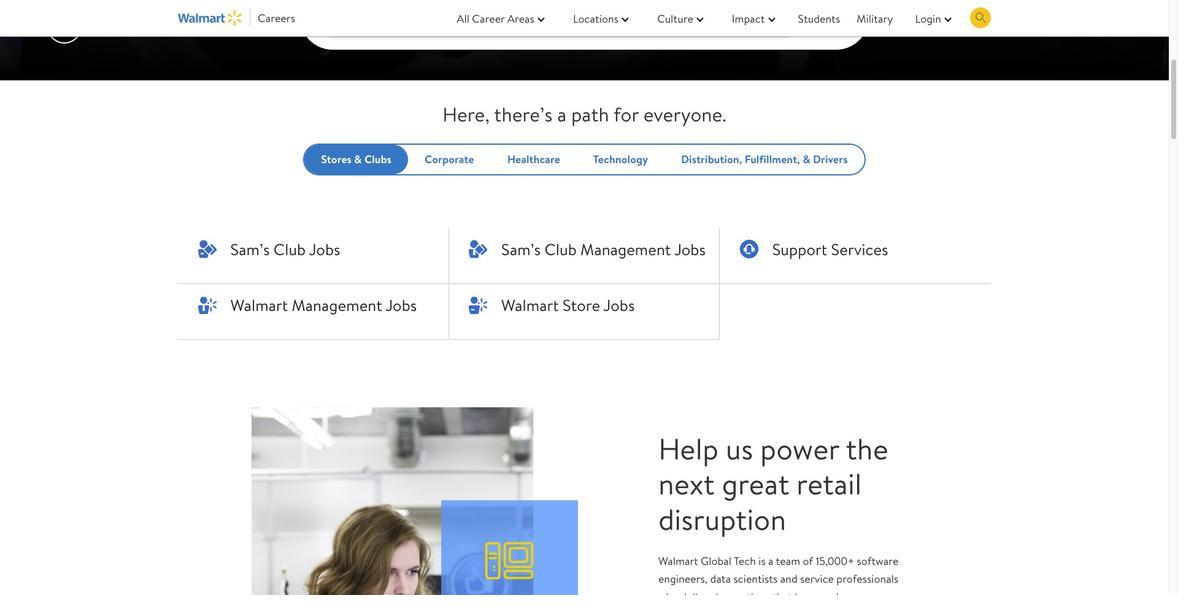 Task type: vqa. For each thing, say whether or not it's contained in the screenshot.
the left the a
yes



Task type: locate. For each thing, give the bounding box(es) containing it.
&
[[354, 152, 362, 167], [803, 152, 811, 167]]

0 horizontal spatial management
[[292, 294, 382, 316]]

1 horizontal spatial a
[[768, 553, 774, 569]]

is
[[759, 553, 766, 569]]

15,000+
[[816, 553, 854, 569]]

impact link
[[721, 10, 782, 27]]

who
[[658, 590, 678, 595]]

students
[[798, 11, 840, 26]]

a inside walmart global tech is a team of 15,000+ software engineers, data scientists and service professionals who deliver innovations that improve how o
[[768, 553, 774, 569]]

power
[[760, 428, 840, 469]]

software
[[857, 553, 899, 569]]

club for jobs
[[274, 238, 306, 260]]

a left path
[[557, 101, 567, 128]]

login
[[915, 11, 941, 26]]

distribution, fulfillment, & drivers
[[681, 152, 848, 167]]

for
[[614, 101, 639, 128]]

help us power the next great retail disruption
[[658, 428, 889, 540]]

0 horizontal spatial a
[[557, 101, 567, 128]]

jobs
[[309, 238, 340, 260], [675, 238, 706, 260], [386, 294, 417, 316], [604, 294, 635, 316]]

1 horizontal spatial &
[[803, 152, 811, 167]]

here,
[[443, 101, 490, 128]]

stores & clubs link
[[321, 152, 392, 167]]

culture
[[657, 11, 693, 26]]

careers link
[[178, 9, 295, 28]]

0 vertical spatial management
[[581, 238, 671, 260]]

sam's for sam's club management jobs
[[501, 238, 541, 260]]

0 horizontal spatial walmart
[[230, 294, 288, 316]]

culture link
[[646, 10, 710, 27]]

and
[[781, 572, 798, 587]]

clubs
[[364, 152, 392, 167]]

how
[[836, 590, 856, 595]]

walmart inside walmart global tech is a team of 15,000+ software engineers, data scientists and service professionals who deliver innovations that improve how o
[[658, 553, 698, 569]]

the
[[846, 428, 889, 469]]

jobs for sam's club jobs
[[309, 238, 340, 260]]

1 vertical spatial a
[[768, 553, 774, 569]]

of
[[803, 553, 813, 569]]

2 horizontal spatial walmart
[[658, 553, 698, 569]]

& left clubs at the left top
[[354, 152, 362, 167]]

2 sam's from the left
[[501, 238, 541, 260]]

0 horizontal spatial &
[[354, 152, 362, 167]]

team
[[776, 553, 800, 569]]

deliver
[[681, 590, 713, 595]]

1 horizontal spatial management
[[581, 238, 671, 260]]

service
[[800, 572, 834, 587]]

club
[[274, 238, 306, 260], [545, 238, 577, 260]]

0 horizontal spatial club
[[274, 238, 306, 260]]

walmart
[[230, 294, 288, 316], [501, 294, 559, 316], [658, 553, 698, 569]]

fulfillment,
[[745, 152, 800, 167]]

Walmart Global Tech is a team of 15,000+ software engineers, data scientists and service professionals who deliver innovations that improve how o text field
[[658, 552, 917, 595]]

store
[[563, 294, 600, 316]]

2 club from the left
[[545, 238, 577, 260]]

1 horizontal spatial walmart
[[501, 294, 559, 316]]

sam's
[[230, 238, 270, 260], [501, 238, 541, 260]]

all career areas
[[457, 11, 535, 26]]

& left drivers
[[803, 152, 811, 167]]

sam's for sam's club jobs
[[230, 238, 270, 260]]

all career areas link
[[446, 10, 551, 27]]

career
[[472, 11, 505, 26]]

walmart for walmart management jobs
[[230, 294, 288, 316]]

management
[[581, 238, 671, 260], [292, 294, 382, 316]]

sam's club jobs
[[230, 238, 340, 260]]

a right is
[[768, 553, 774, 569]]

careers
[[258, 11, 295, 26]]

1 sam's from the left
[[230, 238, 270, 260]]

support services
[[773, 238, 888, 260]]

section
[[0, 0, 1169, 80]]

1 horizontal spatial sam's
[[501, 238, 541, 260]]

management inside "sam's club management jobs" link
[[581, 238, 671, 260]]

1 club from the left
[[274, 238, 306, 260]]

sam's club management jobs link
[[449, 228, 719, 283]]

help
[[658, 428, 719, 469]]

a
[[557, 101, 567, 128], [768, 553, 774, 569]]

here, there's a path for everyone.
[[443, 101, 727, 128]]

club inside "sam's club management jobs" link
[[545, 238, 577, 260]]

1 vertical spatial management
[[292, 294, 382, 316]]

stores
[[321, 152, 352, 167]]

login link
[[904, 10, 958, 27]]

club inside sam's club jobs link
[[274, 238, 306, 260]]

walmart for walmart global tech is a team of 15,000+ software engineers, data scientists and service professionals who deliver innovations that improve how o
[[658, 553, 698, 569]]

data
[[710, 572, 731, 587]]

1 horizontal spatial club
[[545, 238, 577, 260]]

all
[[457, 11, 470, 26]]

military
[[857, 11, 893, 26]]

0 horizontal spatial sam's
[[230, 238, 270, 260]]



Task type: describe. For each thing, give the bounding box(es) containing it.
walmart store jobs link
[[449, 284, 719, 339]]

club for management
[[545, 238, 577, 260]]

jobs for walmart store jobs
[[604, 294, 635, 316]]

corporate link
[[425, 152, 474, 167]]

that
[[773, 590, 792, 595]]

2 & from the left
[[803, 152, 811, 167]]

locations link
[[562, 10, 635, 27]]

sam's club management jobs
[[501, 238, 706, 260]]

two associates reviewing items in a notebook element
[[0, 0, 1169, 80]]

military link
[[851, 10, 893, 27]]

healthcare link
[[507, 152, 560, 167]]

services
[[831, 238, 888, 260]]

walmart for walmart store jobs
[[501, 294, 559, 316]]

walmart store jobs
[[501, 294, 635, 316]]

healthcare
[[507, 152, 560, 167]]

there's
[[494, 101, 553, 128]]

drivers
[[813, 152, 848, 167]]

disruption
[[658, 499, 786, 540]]

Location text field
[[688, 7, 792, 29]]

innovations
[[716, 590, 770, 595]]

technology link
[[593, 152, 648, 167]]

0 vertical spatial a
[[557, 101, 567, 128]]

walmart management jobs
[[230, 294, 417, 316]]

path
[[571, 101, 609, 128]]

walmart management jobs link
[[178, 284, 448, 339]]

us
[[726, 428, 753, 469]]

support services link
[[720, 228, 991, 283]]

management inside walmart management jobs link
[[292, 294, 382, 316]]

1 & from the left
[[354, 152, 362, 167]]

improve
[[795, 590, 834, 595]]

areas
[[508, 11, 535, 26]]

stores & clubs
[[321, 152, 392, 167]]

home ecommerce feature 2 female image
[[252, 387, 578, 595]]

distribution, fulfillment, & drivers link
[[681, 152, 848, 167]]

sam's club jobs link
[[178, 228, 448, 283]]

everyone.
[[644, 101, 727, 128]]

students link
[[793, 10, 840, 27]]

retail
[[797, 464, 862, 505]]

impact
[[732, 11, 765, 26]]

great
[[722, 464, 790, 505]]

walmart global tech is a team of 15,000+ software engineers, data scientists and service professionals who deliver innovations that improve how o
[[658, 553, 899, 595]]

tech
[[734, 553, 756, 569]]

global
[[701, 553, 732, 569]]

scientists
[[734, 572, 778, 587]]

professionals
[[837, 572, 899, 587]]

next
[[658, 464, 715, 505]]

distribution,
[[681, 152, 742, 167]]

corporate
[[425, 152, 474, 167]]

technology
[[593, 152, 648, 167]]

support
[[773, 238, 827, 260]]

engineers,
[[658, 572, 708, 587]]

locations
[[573, 11, 619, 26]]

jobs for walmart management jobs
[[386, 294, 417, 316]]



